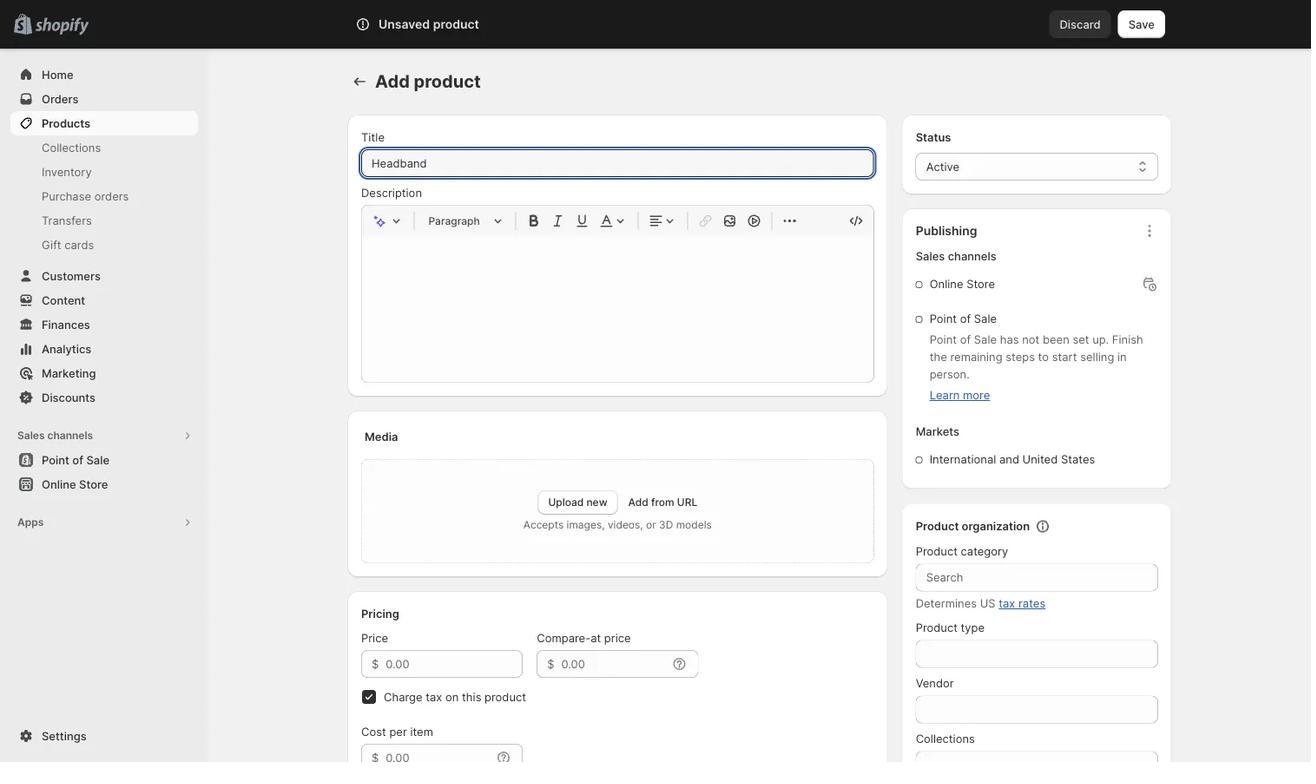 Task type: locate. For each thing, give the bounding box(es) containing it.
1 horizontal spatial sales channels
[[916, 250, 997, 263]]

discard
[[1060, 17, 1101, 31]]

of inside point of sale has not been set up. finish the remaining steps to start selling in person. learn more
[[960, 333, 971, 347]]

gift cards link
[[10, 233, 198, 257]]

product organization
[[916, 520, 1030, 533]]

0 horizontal spatial collections
[[42, 141, 101, 154]]

1 horizontal spatial sales
[[916, 250, 945, 263]]

collections down vendor
[[916, 733, 975, 746]]

of
[[960, 312, 971, 326], [960, 333, 971, 347], [72, 453, 83, 467]]

0 horizontal spatial sales
[[17, 429, 45, 442]]

add
[[375, 71, 410, 92], [628, 496, 649, 509]]

analytics
[[42, 342, 91, 356]]

0 horizontal spatial point of sale
[[42, 453, 109, 467]]

compare-at price
[[537, 631, 631, 645]]

1 vertical spatial sales channels
[[17, 429, 93, 442]]

0 vertical spatial online store
[[930, 277, 995, 291]]

0 vertical spatial of
[[960, 312, 971, 326]]

product down search in the top of the page
[[414, 71, 481, 92]]

sales channels button
[[10, 424, 198, 448]]

0 horizontal spatial channels
[[47, 429, 93, 442]]

point
[[930, 312, 957, 326], [930, 333, 957, 347], [42, 453, 69, 467]]

marketing
[[42, 366, 96, 380]]

store
[[967, 277, 995, 291], [79, 478, 108, 491]]

transfers
[[42, 214, 92, 227]]

channels down "publishing"
[[948, 250, 997, 263]]

1 vertical spatial online
[[42, 478, 76, 491]]

product down product organization
[[916, 545, 958, 558]]

1 vertical spatial collections
[[916, 733, 975, 746]]

2 vertical spatial sale
[[86, 453, 109, 467]]

more
[[963, 389, 990, 402]]

$
[[372, 657, 379, 671], [547, 657, 555, 671]]

1 vertical spatial channels
[[47, 429, 93, 442]]

settings
[[42, 729, 87, 743]]

0 vertical spatial point
[[930, 312, 957, 326]]

channels
[[948, 250, 997, 263], [47, 429, 93, 442]]

been
[[1043, 333, 1070, 347]]

price
[[604, 631, 631, 645]]

and
[[1000, 453, 1020, 466]]

save
[[1129, 17, 1155, 31]]

from
[[651, 496, 674, 509]]

1 vertical spatial online store
[[42, 478, 108, 491]]

product type
[[916, 621, 985, 635]]

0 vertical spatial sales
[[916, 250, 945, 263]]

product for unsaved product
[[433, 17, 479, 32]]

0 horizontal spatial sales channels
[[17, 429, 93, 442]]

store down point of sale button
[[79, 478, 108, 491]]

online
[[930, 277, 964, 291], [42, 478, 76, 491]]

purchase orders
[[42, 189, 129, 203]]

2 vertical spatial point
[[42, 453, 69, 467]]

not
[[1022, 333, 1040, 347]]

collections up inventory
[[42, 141, 101, 154]]

2 vertical spatial product
[[485, 690, 526, 704]]

0 horizontal spatial online
[[42, 478, 76, 491]]

0 vertical spatial add
[[375, 71, 410, 92]]

0 horizontal spatial $
[[372, 657, 379, 671]]

point of sale up remaining
[[930, 312, 997, 326]]

compare-
[[537, 631, 591, 645]]

1 horizontal spatial $
[[547, 657, 555, 671]]

tax right us
[[999, 597, 1015, 611]]

2 vertical spatial product
[[916, 621, 958, 635]]

2 $ from the left
[[547, 657, 555, 671]]

customers
[[42, 269, 101, 283]]

orders link
[[10, 87, 198, 111]]

online store
[[930, 277, 995, 291], [42, 478, 108, 491]]

sales channels down discounts
[[17, 429, 93, 442]]

add from url button
[[628, 496, 698, 509]]

inventory
[[42, 165, 92, 178]]

paragraph button
[[422, 211, 508, 231]]

channels down discounts
[[47, 429, 93, 442]]

online store button
[[0, 472, 208, 497]]

product right the unsaved
[[433, 17, 479, 32]]

search
[[432, 17, 469, 31]]

0 vertical spatial channels
[[948, 250, 997, 263]]

1 horizontal spatial online
[[930, 277, 964, 291]]

online inside button
[[42, 478, 76, 491]]

sales down discounts
[[17, 429, 45, 442]]

1 horizontal spatial channels
[[948, 250, 997, 263]]

online store inside online store link
[[42, 478, 108, 491]]

online store down point of sale button
[[42, 478, 108, 491]]

1 horizontal spatial store
[[967, 277, 995, 291]]

3 product from the top
[[916, 621, 958, 635]]

collections link
[[10, 135, 198, 160]]

0 vertical spatial store
[[967, 277, 995, 291]]

paragraph
[[429, 215, 480, 227]]

1 vertical spatial point of sale
[[42, 453, 109, 467]]

1 horizontal spatial online store
[[930, 277, 995, 291]]

1 vertical spatial product
[[916, 545, 958, 558]]

at
[[591, 631, 601, 645]]

media
[[365, 430, 398, 443]]

marketing link
[[10, 361, 198, 386]]

1 product from the top
[[916, 520, 959, 533]]

sales down "publishing"
[[916, 250, 945, 263]]

1 vertical spatial sale
[[974, 333, 997, 347]]

steps
[[1006, 350, 1035, 364]]

point of sale down sales channels button
[[42, 453, 109, 467]]

1 vertical spatial store
[[79, 478, 108, 491]]

0 vertical spatial product
[[916, 520, 959, 533]]

0 vertical spatial sales channels
[[916, 250, 997, 263]]

1 vertical spatial product
[[414, 71, 481, 92]]

product for product organization
[[916, 520, 959, 533]]

add for add from url
[[628, 496, 649, 509]]

Title text field
[[361, 149, 874, 177]]

product
[[916, 520, 959, 533], [916, 545, 958, 558], [916, 621, 958, 635]]

products
[[42, 116, 90, 130]]

states
[[1061, 453, 1095, 466]]

Cost per item text field
[[386, 744, 492, 762]]

of inside 'link'
[[72, 453, 83, 467]]

1 $ from the left
[[372, 657, 379, 671]]

$ down price
[[372, 657, 379, 671]]

organization
[[962, 520, 1030, 533]]

0 vertical spatial product
[[433, 17, 479, 32]]

0 vertical spatial point of sale
[[930, 312, 997, 326]]

1 vertical spatial of
[[960, 333, 971, 347]]

sales channels down "publishing"
[[916, 250, 997, 263]]

unsaved
[[379, 17, 430, 32]]

product right this
[[485, 690, 526, 704]]

models
[[676, 519, 712, 531]]

publishing
[[916, 224, 977, 238]]

this
[[462, 690, 481, 704]]

online up apps
[[42, 478, 76, 491]]

0 horizontal spatial online store
[[42, 478, 108, 491]]

0 vertical spatial tax
[[999, 597, 1015, 611]]

analytics link
[[10, 337, 198, 361]]

Vendor text field
[[916, 696, 1159, 724]]

store down "publishing"
[[967, 277, 995, 291]]

products link
[[10, 111, 198, 135]]

tax left the on
[[426, 690, 442, 704]]

0 horizontal spatial add
[[375, 71, 410, 92]]

finish
[[1112, 333, 1144, 347]]

the
[[930, 350, 947, 364]]

online down "publishing"
[[930, 277, 964, 291]]

sale
[[974, 312, 997, 326], [974, 333, 997, 347], [86, 453, 109, 467]]

tax
[[999, 597, 1015, 611], [426, 690, 442, 704]]

add left the from
[[628, 496, 649, 509]]

point of sale
[[930, 312, 997, 326], [42, 453, 109, 467]]

online store down "publishing"
[[930, 277, 995, 291]]

product down determines
[[916, 621, 958, 635]]

in
[[1118, 350, 1127, 364]]

product up product category
[[916, 520, 959, 533]]

international
[[930, 453, 996, 466]]

charge
[[384, 690, 423, 704]]

determines
[[916, 597, 977, 611]]

discard button
[[1050, 10, 1111, 38]]

home
[[42, 68, 73, 81]]

international and united states
[[930, 453, 1095, 466]]

upload new
[[548, 496, 608, 509]]

1 vertical spatial sales
[[17, 429, 45, 442]]

has
[[1000, 333, 1019, 347]]

markets
[[916, 425, 960, 439]]

learn more link
[[930, 389, 990, 402]]

url
[[677, 496, 698, 509]]

0 horizontal spatial store
[[79, 478, 108, 491]]

1 vertical spatial add
[[628, 496, 649, 509]]

point of sale has not been set up. finish the remaining steps to start selling in person. learn more
[[930, 333, 1144, 402]]

1 vertical spatial point
[[930, 333, 957, 347]]

purchase orders link
[[10, 184, 198, 208]]

1 vertical spatial tax
[[426, 690, 442, 704]]

charge tax on this product
[[384, 690, 526, 704]]

$ down compare- in the bottom left of the page
[[547, 657, 555, 671]]

1 horizontal spatial add
[[628, 496, 649, 509]]

2 vertical spatial of
[[72, 453, 83, 467]]

add down the unsaved
[[375, 71, 410, 92]]

content link
[[10, 288, 198, 313]]

1 horizontal spatial tax
[[999, 597, 1015, 611]]

2 product from the top
[[916, 545, 958, 558]]



Task type: describe. For each thing, give the bounding box(es) containing it.
0 vertical spatial sale
[[974, 312, 997, 326]]

up.
[[1093, 333, 1109, 347]]

sales channels inside button
[[17, 429, 93, 442]]

transfers link
[[10, 208, 198, 233]]

0 horizontal spatial tax
[[426, 690, 442, 704]]

point of sale inside 'link'
[[42, 453, 109, 467]]

$ for price
[[372, 657, 379, 671]]

1 horizontal spatial point of sale
[[930, 312, 997, 326]]

unsaved product
[[379, 17, 479, 32]]

new
[[587, 496, 608, 509]]

united
[[1023, 453, 1058, 466]]

vendor
[[916, 677, 954, 690]]

per
[[389, 725, 407, 739]]

settings link
[[10, 724, 198, 749]]

point of sale button
[[0, 448, 208, 472]]

title
[[361, 130, 385, 144]]

finances
[[42, 318, 90, 331]]

0 vertical spatial collections
[[42, 141, 101, 154]]

upload new button
[[538, 491, 618, 515]]

sales inside sales channels button
[[17, 429, 45, 442]]

accepts
[[524, 519, 564, 531]]

Collections text field
[[916, 752, 1159, 762]]

point inside 'link'
[[42, 453, 69, 467]]

add product
[[375, 71, 481, 92]]

add from url
[[628, 496, 698, 509]]

item
[[410, 725, 433, 739]]

purchase
[[42, 189, 91, 203]]

sale inside point of sale has not been set up. finish the remaining steps to start selling in person. learn more
[[974, 333, 997, 347]]

0 vertical spatial online
[[930, 277, 964, 291]]

determines us tax rates
[[916, 597, 1046, 611]]

to
[[1038, 350, 1049, 364]]

category
[[961, 545, 1009, 558]]

discounts
[[42, 391, 96, 404]]

orders
[[42, 92, 79, 106]]

store inside button
[[79, 478, 108, 491]]

customers link
[[10, 264, 198, 288]]

Price text field
[[386, 650, 523, 678]]

finances link
[[10, 313, 198, 337]]

1 horizontal spatial collections
[[916, 733, 975, 746]]

tax rates link
[[999, 597, 1046, 611]]

us
[[980, 597, 996, 611]]

description
[[361, 186, 422, 199]]

cost
[[361, 725, 386, 739]]

shopify image
[[35, 18, 89, 35]]

online store link
[[10, 472, 198, 497]]

gift
[[42, 238, 61, 251]]

inventory link
[[10, 160, 198, 184]]

status
[[916, 130, 951, 144]]

sale inside 'link'
[[86, 453, 109, 467]]

add for add product
[[375, 71, 410, 92]]

pricing
[[361, 607, 399, 621]]

remaining
[[950, 350, 1003, 364]]

cards
[[64, 238, 94, 251]]

gift cards
[[42, 238, 94, 251]]

videos,
[[608, 519, 643, 531]]

product for product type
[[916, 621, 958, 635]]

3d
[[659, 519, 673, 531]]

type
[[961, 621, 985, 635]]

on
[[445, 690, 459, 704]]

active
[[926, 160, 960, 173]]

product category
[[916, 545, 1009, 558]]

cost per item
[[361, 725, 433, 739]]

upload
[[548, 496, 584, 509]]

apps
[[17, 516, 44, 529]]

product for product category
[[916, 545, 958, 558]]

product for add product
[[414, 71, 481, 92]]

$ for compare-at price
[[547, 657, 555, 671]]

Product category text field
[[916, 564, 1159, 592]]

start
[[1052, 350, 1077, 364]]

person.
[[930, 368, 970, 381]]

home link
[[10, 63, 198, 87]]

discounts link
[[10, 386, 198, 410]]

or
[[646, 519, 656, 531]]

Compare-at price text field
[[561, 650, 667, 678]]

point inside point of sale has not been set up. finish the remaining steps to start selling in person. learn more
[[930, 333, 957, 347]]

Product type text field
[[916, 640, 1159, 668]]

search button
[[404, 10, 908, 38]]

rates
[[1019, 597, 1046, 611]]

learn
[[930, 389, 960, 402]]

images,
[[567, 519, 605, 531]]

content
[[42, 294, 85, 307]]

save button
[[1118, 10, 1165, 38]]

channels inside button
[[47, 429, 93, 442]]

accepts images, videos, or 3d models
[[524, 519, 712, 531]]

selling
[[1081, 350, 1115, 364]]



Task type: vqa. For each thing, say whether or not it's contained in the screenshot.
posts
no



